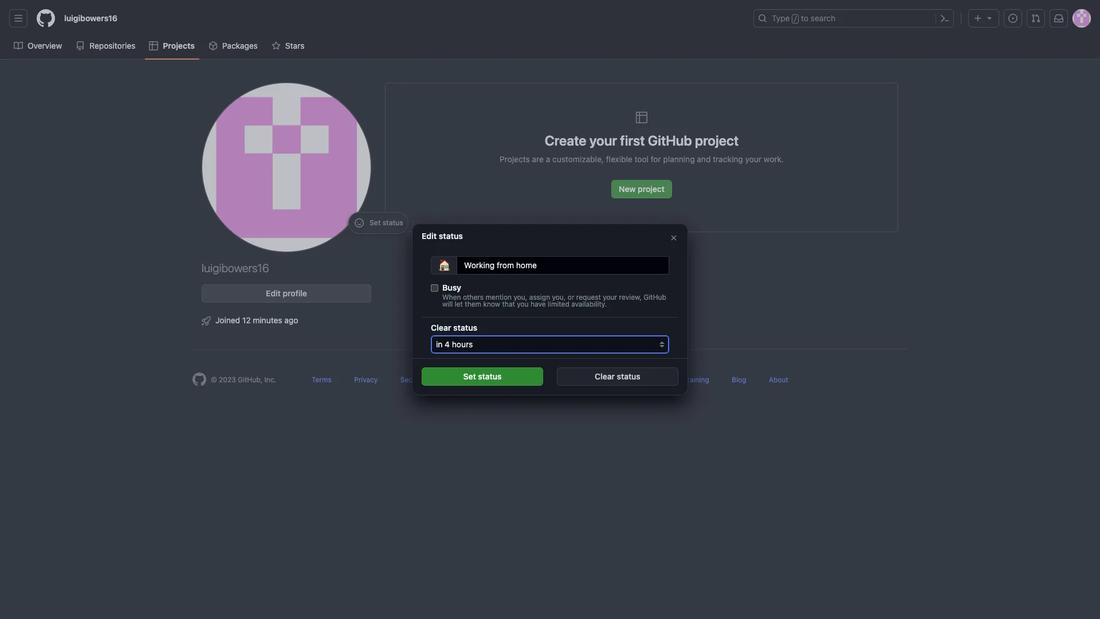 Task type: vqa. For each thing, say whether or not it's contained in the screenshot.
repo forked image
no



Task type: describe. For each thing, give the bounding box(es) containing it.
api
[[650, 376, 661, 384]]

0 vertical spatial clear
[[431, 323, 452, 332]]

terms
[[312, 376, 332, 384]]

repo image
[[76, 41, 85, 50]]

first
[[620, 132, 645, 148]]

that
[[503, 300, 515, 308]]

new
[[619, 184, 636, 194]]

new project button
[[612, 180, 672, 198]]

status up the 🏠
[[439, 231, 463, 241]]

work.
[[764, 154, 784, 164]]

tool
[[635, 154, 649, 164]]

luigibowers16 link
[[60, 9, 122, 28]]

2023
[[219, 376, 236, 384]]

notifications image
[[1055, 14, 1064, 23]]

0 vertical spatial clear status
[[431, 323, 478, 332]]

star image
[[272, 41, 281, 50]]

close image
[[670, 233, 679, 242]]

search
[[811, 13, 836, 23]]

availability.
[[572, 300, 607, 308]]

status right status
[[478, 372, 502, 382]]

set inside the "edit status" dialog
[[464, 372, 476, 382]]

review,
[[620, 293, 642, 301]]

joined
[[216, 315, 240, 325]]

terms link
[[312, 376, 332, 384]]

What's your current status? text field
[[457, 256, 670, 274]]

know
[[484, 300, 501, 308]]

status right smiley image
[[383, 218, 403, 227]]

planning
[[664, 154, 695, 164]]

github,
[[238, 376, 263, 384]]

clear status inside button
[[595, 372, 641, 382]]

overview link
[[9, 37, 67, 54]]

status inside clear status button
[[617, 372, 641, 382]]

are
[[532, 154, 544, 164]]

docs
[[493, 376, 510, 384]]

2 you, from the left
[[552, 293, 566, 301]]

change your avatar image
[[202, 83, 372, 252]]

training link
[[684, 376, 710, 384]]

overview
[[28, 41, 62, 50]]

projects inside create your first github project projects are a customizable, flexible tool for planning and tracking your work.
[[500, 154, 530, 164]]

or
[[568, 293, 575, 301]]

stars link
[[267, 37, 309, 54]]

edit profile button
[[202, 284, 372, 303]]

projects link
[[145, 37, 199, 54]]

project inside 'button'
[[638, 184, 665, 194]]

12
[[242, 315, 251, 325]]

plus image
[[974, 14, 983, 23]]

privacy link
[[354, 376, 378, 384]]

packages link
[[204, 37, 263, 54]]

type
[[772, 13, 790, 23]]

status
[[450, 376, 471, 384]]

0 vertical spatial set status
[[370, 218, 403, 227]]

pricing link
[[605, 376, 628, 384]]

about link
[[769, 376, 789, 384]]

docs link
[[493, 376, 510, 384]]

flexible
[[606, 154, 633, 164]]

edit for edit status
[[422, 231, 437, 241]]

0 horizontal spatial set status button
[[354, 217, 403, 229]]

your inside busy when others mention you, assign you, or request your review,           github will let them know that you have limited availability.
[[603, 293, 618, 301]]

security
[[401, 376, 427, 384]]

Busy checkbox
[[431, 284, 439, 292]]

busy
[[443, 282, 462, 292]]

request
[[577, 293, 601, 301]]

contact github link
[[532, 376, 583, 384]]

1 horizontal spatial set status button
[[422, 368, 544, 386]]

project inside create your first github project projects are a customizable, flexible tool for planning and tracking your work.
[[695, 132, 739, 148]]

github inside busy when others mention you, assign you, or request your review,           github will let them know that you have limited availability.
[[644, 293, 667, 301]]

status down let
[[454, 323, 478, 332]]

edit profile
[[266, 288, 307, 298]]

and
[[697, 154, 711, 164]]

0 vertical spatial luigibowers16
[[64, 13, 118, 23]]

privacy
[[354, 376, 378, 384]]



Task type: locate. For each thing, give the bounding box(es) containing it.
0 vertical spatial edit
[[422, 231, 437, 241]]

set
[[370, 218, 381, 227], [464, 372, 476, 382]]

🏠
[[438, 257, 450, 273]]

1 vertical spatial projects
[[500, 154, 530, 164]]

github
[[648, 132, 692, 148], [644, 293, 667, 301], [560, 376, 583, 384]]

1 horizontal spatial projects
[[500, 154, 530, 164]]

0 horizontal spatial edit
[[266, 288, 281, 298]]

set left docs link on the bottom left of the page
[[464, 372, 476, 382]]

to
[[802, 13, 809, 23]]

status left the api
[[617, 372, 641, 382]]

footer
[[183, 349, 917, 415]]

contact github
[[532, 376, 583, 384]]

inc.
[[265, 376, 276, 384]]

when
[[443, 293, 461, 301]]

edit inside dialog
[[422, 231, 437, 241]]

your
[[590, 132, 618, 148], [746, 154, 762, 164], [603, 293, 618, 301]]

1 horizontal spatial clear
[[595, 372, 615, 382]]

type / to search
[[772, 13, 836, 23]]

1 horizontal spatial clear status
[[595, 372, 641, 382]]

1 vertical spatial clear status
[[595, 372, 641, 382]]

busy when others mention you, assign you, or request your review,           github will let them know that you have limited availability.
[[443, 282, 667, 308]]

1 horizontal spatial you,
[[552, 293, 566, 301]]

status
[[383, 218, 403, 227], [439, 231, 463, 241], [454, 323, 478, 332], [478, 372, 502, 382], [617, 372, 641, 382]]

you
[[517, 300, 529, 308]]

0 horizontal spatial projects
[[163, 41, 195, 50]]

luigibowers16 up repo icon
[[64, 13, 118, 23]]

blog
[[732, 376, 747, 384]]

1 horizontal spatial edit
[[422, 231, 437, 241]]

table image up first
[[635, 111, 649, 124]]

training
[[684, 376, 710, 384]]

new project
[[619, 184, 665, 194]]

1 vertical spatial your
[[746, 154, 762, 164]]

edit left profile
[[266, 288, 281, 298]]

clear status button
[[557, 368, 679, 386]]

clear right the contact github link on the bottom of page
[[595, 372, 615, 382]]

create
[[545, 132, 587, 148]]

1 vertical spatial luigibowers16
[[202, 261, 269, 275]]

others
[[463, 293, 484, 301]]

1 vertical spatial set status button
[[422, 368, 544, 386]]

git pull request image
[[1032, 14, 1041, 23]]

will
[[443, 300, 453, 308]]

edit status
[[422, 231, 463, 241]]

limited
[[548, 300, 570, 308]]

your left review, in the right top of the page
[[603, 293, 618, 301]]

🏠 button
[[431, 256, 458, 274]]

table image inside the projects 'link'
[[149, 41, 158, 50]]

luigibowers16 up joined
[[202, 261, 269, 275]]

1 horizontal spatial homepage image
[[193, 373, 206, 386]]

project
[[695, 132, 739, 148], [638, 184, 665, 194]]

tracking
[[713, 154, 743, 164]]

0 vertical spatial set status button
[[354, 217, 403, 229]]

joined 12 minutes ago
[[216, 315, 298, 325]]

footer containing © 2023 github, inc.
[[183, 349, 917, 415]]

edit inside button
[[266, 288, 281, 298]]

clear status left the api
[[595, 372, 641, 382]]

1 horizontal spatial table image
[[635, 111, 649, 124]]

book image
[[14, 41, 23, 50]]

projects
[[163, 41, 195, 50], [500, 154, 530, 164]]

project up tracking
[[695, 132, 739, 148]]

edit status dialog
[[413, 224, 688, 395]]

have
[[531, 300, 546, 308]]

1 horizontal spatial set status
[[464, 372, 502, 382]]

2 vertical spatial github
[[560, 376, 583, 384]]

1 vertical spatial homepage image
[[193, 373, 206, 386]]

stars
[[285, 41, 305, 50]]

table image
[[149, 41, 158, 50], [635, 111, 649, 124]]

clear
[[431, 323, 452, 332], [595, 372, 615, 382]]

set status button
[[354, 217, 403, 229], [422, 368, 544, 386]]

0 vertical spatial homepage image
[[37, 9, 55, 28]]

1 horizontal spatial set
[[464, 372, 476, 382]]

0 vertical spatial your
[[590, 132, 618, 148]]

clear inside button
[[595, 372, 615, 382]]

create your first github project projects are a customizable, flexible tool for planning and tracking your work.
[[500, 132, 784, 164]]

1 vertical spatial github
[[644, 293, 667, 301]]

set status inside the "edit status" dialog
[[464, 372, 502, 382]]

1 horizontal spatial luigibowers16
[[202, 261, 269, 275]]

you, left or
[[552, 293, 566, 301]]

2 vertical spatial your
[[603, 293, 618, 301]]

0 horizontal spatial set
[[370, 218, 381, 227]]

clear down will
[[431, 323, 452, 332]]

ago
[[285, 315, 298, 325]]

your left work.
[[746, 154, 762, 164]]

repositories
[[90, 41, 135, 50]]

smiley image
[[355, 218, 364, 228]]

pricing
[[605, 376, 628, 384]]

profile
[[283, 288, 307, 298]]

0 horizontal spatial project
[[638, 184, 665, 194]]

minutes
[[253, 315, 282, 325]]

0 horizontal spatial clear status
[[431, 323, 478, 332]]

clear status down let
[[431, 323, 478, 332]]

status link
[[450, 376, 471, 384]]

github inside create your first github project projects are a customizable, flexible tool for planning and tracking your work.
[[648, 132, 692, 148]]

blog link
[[732, 376, 747, 384]]

projects left package icon
[[163, 41, 195, 50]]

0 horizontal spatial clear
[[431, 323, 452, 332]]

your up flexible on the top right
[[590, 132, 618, 148]]

package image
[[209, 41, 218, 50]]

1 vertical spatial project
[[638, 184, 665, 194]]

a
[[546, 154, 551, 164]]

rocket image
[[202, 316, 211, 326]]

github up planning
[[648, 132, 692, 148]]

©
[[211, 376, 217, 384]]

table image for projects
[[149, 41, 158, 50]]

let
[[455, 300, 463, 308]]

0 vertical spatial set
[[370, 218, 381, 227]]

projects inside 'link'
[[163, 41, 195, 50]]

contact
[[532, 376, 558, 384]]

0 vertical spatial table image
[[149, 41, 158, 50]]

triangle down image
[[986, 13, 995, 22]]

1 horizontal spatial project
[[695, 132, 739, 148]]

1 vertical spatial table image
[[635, 111, 649, 124]]

0 vertical spatial github
[[648, 132, 692, 148]]

repositories link
[[71, 37, 140, 54]]

you,
[[514, 293, 528, 301], [552, 293, 566, 301]]

you, left have
[[514, 293, 528, 301]]

github right review, in the right top of the page
[[644, 293, 667, 301]]

table image for create your first github project
[[635, 111, 649, 124]]

1 vertical spatial set
[[464, 372, 476, 382]]

table image right repositories
[[149, 41, 158, 50]]

set right smiley image
[[370, 218, 381, 227]]

issue opened image
[[1009, 14, 1018, 23]]

security link
[[401, 376, 427, 384]]

for
[[651, 154, 661, 164]]

about
[[769, 376, 789, 384]]

packages
[[222, 41, 258, 50]]

assign
[[530, 293, 550, 301]]

homepage image up the overview
[[37, 9, 55, 28]]

project right new
[[638, 184, 665, 194]]

luigibowers16
[[64, 13, 118, 23], [202, 261, 269, 275]]

0 horizontal spatial homepage image
[[37, 9, 55, 28]]

github right the contact
[[560, 376, 583, 384]]

1 vertical spatial edit
[[266, 288, 281, 298]]

© 2023 github, inc.
[[211, 376, 276, 384]]

1 vertical spatial set status
[[464, 372, 502, 382]]

0 horizontal spatial table image
[[149, 41, 158, 50]]

0 vertical spatial projects
[[163, 41, 195, 50]]

homepage image left ©
[[193, 373, 206, 386]]

edit up 🏠 dropdown button
[[422, 231, 437, 241]]

0 horizontal spatial luigibowers16
[[64, 13, 118, 23]]

set status
[[370, 218, 403, 227], [464, 372, 502, 382]]

0 vertical spatial project
[[695, 132, 739, 148]]

mention
[[486, 293, 512, 301]]

edit
[[422, 231, 437, 241], [266, 288, 281, 298]]

projects left are
[[500, 154, 530, 164]]

1 vertical spatial clear
[[595, 372, 615, 382]]

0 horizontal spatial you,
[[514, 293, 528, 301]]

homepage image
[[37, 9, 55, 28], [193, 373, 206, 386]]

customizable,
[[553, 154, 604, 164]]

1 you, from the left
[[514, 293, 528, 301]]

them
[[465, 300, 482, 308]]

edit for edit profile
[[266, 288, 281, 298]]

command palette image
[[941, 14, 950, 23]]

0 horizontal spatial set status
[[370, 218, 403, 227]]

/
[[794, 15, 798, 23]]



